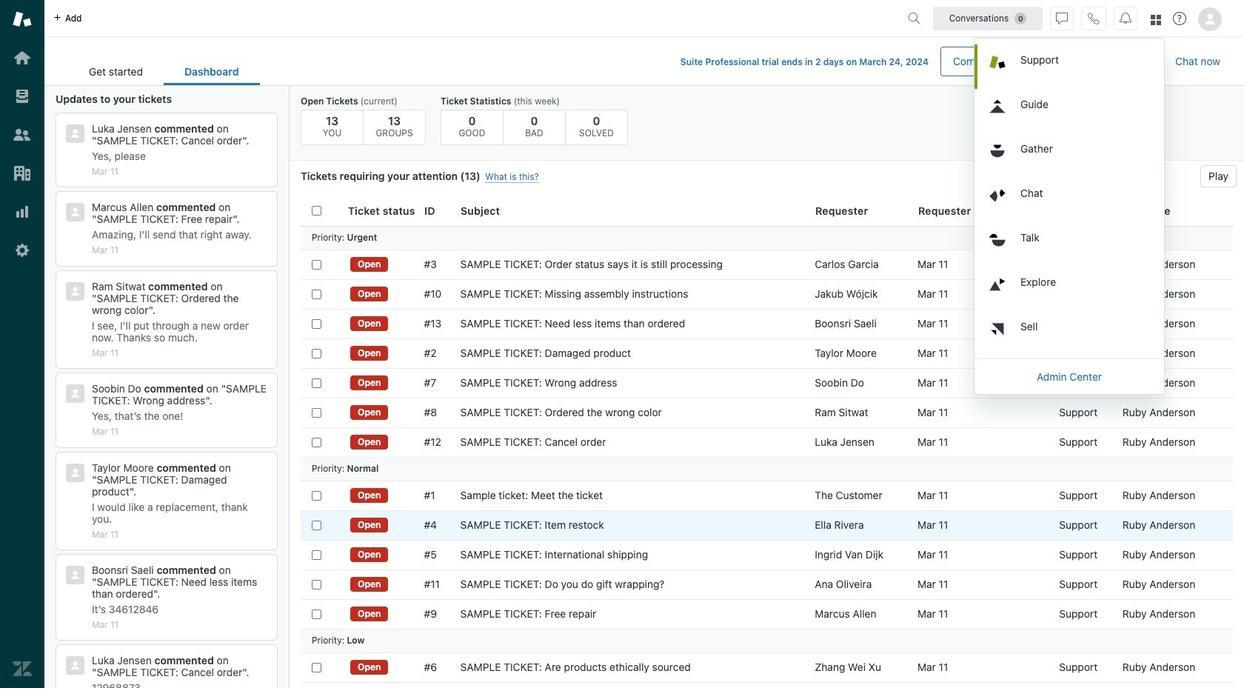 Task type: vqa. For each thing, say whether or not it's contained in the screenshot.
Zendesk image at the bottom of the page
yes



Task type: describe. For each thing, give the bounding box(es) containing it.
admin image
[[13, 241, 32, 260]]

notifications image
[[1120, 12, 1132, 24]]

get help image
[[1173, 12, 1187, 25]]

main element
[[0, 0, 44, 688]]

reporting image
[[13, 202, 32, 222]]

organizations image
[[13, 164, 32, 183]]

zendesk products image
[[1151, 14, 1162, 25]]

zendesk image
[[13, 659, 32, 679]]



Task type: locate. For each thing, give the bounding box(es) containing it.
None checkbox
[[312, 289, 322, 299], [312, 349, 322, 358], [312, 378, 322, 388], [312, 408, 322, 417], [312, 437, 322, 447], [312, 491, 322, 500], [312, 550, 322, 560], [312, 609, 322, 619], [312, 289, 322, 299], [312, 349, 322, 358], [312, 378, 322, 388], [312, 408, 322, 417], [312, 437, 322, 447], [312, 491, 322, 500], [312, 550, 322, 560], [312, 609, 322, 619]]

tab
[[68, 58, 164, 85]]

get started image
[[13, 48, 32, 67]]

views image
[[13, 87, 32, 106]]

None checkbox
[[312, 260, 322, 269], [312, 319, 322, 329], [312, 520, 322, 530], [312, 580, 322, 589], [312, 663, 322, 672], [312, 260, 322, 269], [312, 319, 322, 329], [312, 520, 322, 530], [312, 580, 322, 589], [312, 663, 322, 672]]

customers image
[[13, 125, 32, 144]]

March 24, 2024 text field
[[860, 56, 929, 67]]

tab list
[[68, 58, 260, 85]]

grid
[[290, 196, 1245, 688]]

button displays agent's chat status as invisible. image
[[1056, 12, 1068, 24]]

Select All Tickets checkbox
[[312, 206, 322, 216]]

zendesk support image
[[13, 10, 32, 29]]



